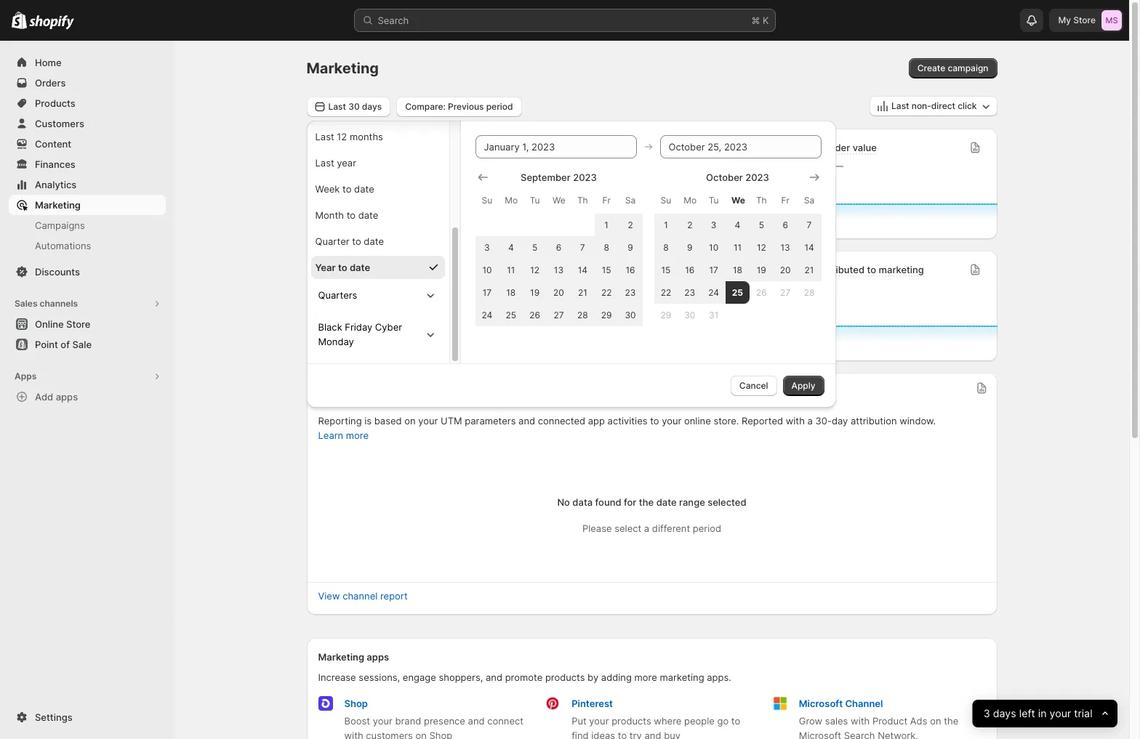 Task type: describe. For each thing, give the bounding box(es) containing it.
month to date
[[315, 209, 379, 221]]

1 for october 2023
[[664, 219, 668, 230]]

k
[[763, 15, 769, 26]]

0 horizontal spatial 5 button
[[523, 236, 547, 259]]

microsoft channel grow sales with product ads on the microsoft search network.
[[799, 698, 959, 740]]

where
[[654, 716, 682, 728]]

with inside the reporting is based on your utm parameters and connected app activities to your online store. reported with a 30-day attribution window. learn more
[[786, 415, 805, 427]]

order
[[826, 142, 851, 154]]

0 vertical spatial 27
[[781, 287, 791, 298]]

1 horizontal spatial 26 button
[[750, 281, 774, 304]]

to inside the reporting is based on your utm parameters and connected app activities to your online store. reported with a 30-day attribution window. learn more
[[651, 415, 660, 427]]

1 30 button from the left
[[619, 304, 643, 326]]

0 horizontal spatial 18 button
[[499, 281, 523, 304]]

thursday element for october 2023
[[750, 187, 774, 214]]

1 horizontal spatial 7 button
[[798, 214, 822, 236]]

products inside pinterest put your products where people go to find ideas to try and buy
[[612, 716, 652, 728]]

of
[[61, 339, 70, 351]]

2 16 from the left
[[686, 264, 695, 275]]

0 horizontal spatial shopify image
[[12, 12, 27, 29]]

1 16 from the left
[[626, 264, 636, 275]]

2 8 button from the left
[[654, 236, 678, 259]]

1 29 button from the left
[[595, 304, 619, 326]]

your left utm
[[419, 415, 438, 427]]

31 button
[[702, 304, 726, 326]]

online for 0%
[[553, 142, 581, 154]]

1 horizontal spatial 18 button
[[726, 259, 750, 281]]

with inside shop boost your brand presence and connect with customers on shop
[[345, 730, 364, 740]]

in
[[1039, 708, 1048, 721]]

1 vertical spatial 13
[[554, 264, 564, 275]]

17 for 17 button to the right
[[710, 264, 719, 275]]

microsoft channel link
[[799, 698, 884, 710]]

store for 0%
[[584, 142, 607, 154]]

cancel
[[740, 380, 769, 391]]

saturday element for october 2023
[[798, 187, 822, 214]]

2 for october 2023
[[688, 219, 693, 230]]

point of sale button
[[0, 335, 175, 355]]

attributed for $0.00
[[580, 264, 624, 276]]

september
[[521, 171, 571, 183]]

0 horizontal spatial 19
[[530, 287, 540, 298]]

0 horizontal spatial 3 button
[[475, 236, 499, 259]]

online store sessions
[[318, 142, 415, 154]]

last 30 days
[[328, 101, 382, 112]]

store for 0
[[350, 142, 373, 154]]

0 horizontal spatial 26
[[530, 310, 541, 320]]

content
[[35, 138, 71, 150]]

0 horizontal spatial 14 button
[[571, 259, 595, 281]]

thursday element for september 2023
[[571, 187, 595, 214]]

30 inside dropdown button
[[349, 101, 360, 112]]

1 9 from the left
[[628, 242, 634, 253]]

wednesday element for september
[[547, 187, 571, 214]]

1 horizontal spatial 28 button
[[798, 281, 822, 304]]

1 horizontal spatial 5 button
[[750, 214, 774, 236]]

1 horizontal spatial shopify image
[[29, 15, 74, 30]]

0 horizontal spatial 20 button
[[547, 281, 571, 304]]

saturday element for september 2023
[[619, 187, 643, 214]]

no change image
[[601, 283, 609, 295]]

campaign
[[948, 63, 989, 73]]

conversion
[[610, 142, 659, 154]]

with inside 'microsoft channel grow sales with product ads on the microsoft search network.'
[[851, 716, 870, 728]]

week to date button
[[311, 177, 445, 200]]

please select a different period
[[583, 523, 722, 535]]

2 microsoft from the top
[[799, 730, 842, 740]]

date for month to date
[[358, 209, 379, 221]]

apps button
[[9, 367, 166, 387]]

utm
[[441, 415, 462, 427]]

sa for september 2023
[[626, 195, 636, 206]]

0 vertical spatial marketing
[[307, 60, 379, 77]]

value
[[853, 142, 877, 154]]

please
[[583, 523, 612, 535]]

23 for 2nd 23 button
[[685, 287, 696, 298]]

brand
[[395, 716, 422, 728]]

marketing apps
[[318, 652, 389, 664]]

reporting
[[318, 415, 362, 427]]

last non-direct click button
[[870, 96, 998, 116]]

2023 for september 2023
[[573, 171, 597, 183]]

12 for leftmost 12 button
[[531, 264, 540, 275]]

fr for october 2023
[[782, 195, 790, 206]]

left
[[1020, 708, 1036, 721]]

last year button
[[311, 151, 445, 174]]

find
[[572, 730, 589, 740]]

4 for rightmost 4 button
[[735, 219, 741, 230]]

1 microsoft from the top
[[799, 698, 843, 710]]

tuesday element for september 2023
[[523, 187, 547, 214]]

sunday element for september 2023
[[475, 187, 499, 214]]

0 horizontal spatial 27 button
[[547, 304, 571, 326]]

0 horizontal spatial 25 button
[[499, 304, 523, 326]]

8 for first 8 button from right
[[664, 242, 669, 253]]

0 vertical spatial 21
[[805, 264, 814, 275]]

mo for september
[[505, 195, 518, 206]]

31
[[709, 310, 719, 320]]

and inside pinterest put your products where people go to find ideas to try and buy
[[645, 730, 662, 740]]

1 horizontal spatial 3 button
[[702, 214, 726, 236]]

no change image for orders attributed to marketing
[[803, 283, 811, 295]]

online
[[685, 415, 711, 427]]

1 horizontal spatial 27 button
[[774, 281, 798, 304]]

black friday cyber monday
[[318, 321, 402, 347]]

discounts link
[[9, 262, 166, 282]]

total sales
[[318, 264, 367, 276]]

1 horizontal spatial 6 button
[[774, 214, 798, 236]]

0 vertical spatial 7
[[807, 219, 812, 230]]

week
[[315, 183, 340, 195]]

12 inside button
[[337, 131, 347, 142]]

apps
[[15, 371, 37, 382]]

apps for marketing apps
[[367, 652, 389, 664]]

1 horizontal spatial 20 button
[[774, 259, 798, 281]]

2 9 from the left
[[688, 242, 693, 253]]

0 vertical spatial 20
[[780, 264, 791, 275]]

year
[[337, 157, 357, 168]]

2 yyyy-mm-dd text field from the left
[[660, 135, 822, 158]]

1 vertical spatial marketing
[[35, 199, 81, 211]]

orders link
[[9, 73, 166, 93]]

1 horizontal spatial 5
[[759, 219, 765, 230]]

2 9 button from the left
[[678, 236, 702, 259]]

mo for october
[[684, 195, 697, 206]]

0 horizontal spatial 27
[[554, 310, 564, 320]]

0 for orders
[[787, 280, 797, 298]]

1 horizontal spatial 6
[[783, 219, 789, 230]]

1 horizontal spatial 4 button
[[726, 214, 750, 236]]

1 horizontal spatial 12 button
[[750, 236, 774, 259]]

2 vertical spatial marketing
[[318, 652, 365, 664]]

2 16 button from the left
[[678, 259, 702, 281]]

0 horizontal spatial 28 button
[[571, 304, 595, 326]]

1 horizontal spatial 25 button
[[726, 281, 750, 304]]

0 horizontal spatial 13 button
[[547, 259, 571, 281]]

⌘
[[752, 15, 761, 26]]

1 horizontal spatial 21 button
[[798, 259, 822, 281]]

sunday element for october 2023
[[654, 187, 678, 214]]

fr for september 2023
[[603, 195, 611, 206]]

period inside 'dropdown button'
[[487, 101, 513, 112]]

0 horizontal spatial products
[[546, 672, 585, 684]]

day
[[832, 415, 849, 427]]

0 horizontal spatial sales
[[343, 264, 367, 276]]

store.
[[714, 415, 739, 427]]

products
[[35, 97, 76, 109]]

0 horizontal spatial 21 button
[[571, 281, 595, 304]]

th for october 2023
[[757, 195, 767, 206]]

28 for the right 28 button
[[804, 287, 815, 298]]

ideas
[[592, 730, 616, 740]]

automations
[[35, 240, 91, 252]]

0 vertical spatial 13
[[781, 242, 791, 253]]

date for year to date
[[350, 262, 370, 273]]

0 horizontal spatial 6
[[556, 242, 562, 253]]

last for last 12 months
[[315, 131, 334, 142]]

we for october
[[732, 195, 746, 206]]

cancel button
[[731, 376, 777, 396]]

date for quarter to date
[[364, 235, 384, 247]]

campaigns
[[35, 220, 85, 231]]

1 horizontal spatial 14 button
[[798, 236, 822, 259]]

attribution
[[851, 415, 897, 427]]

22 for 1st 22 button from right
[[661, 287, 672, 298]]

no
[[558, 497, 570, 509]]

go
[[718, 716, 729, 728]]

to inside button
[[343, 183, 352, 195]]

network.
[[878, 730, 919, 740]]

sa for october 2023
[[805, 195, 815, 206]]

1 horizontal spatial 19 button
[[750, 259, 774, 281]]

friday element for september 2023
[[595, 187, 619, 214]]

last year
[[315, 157, 357, 168]]

promote
[[505, 672, 543, 684]]

1 15 button from the left
[[595, 259, 619, 281]]

last for last year
[[315, 157, 334, 168]]

marketing for $0.00
[[639, 264, 684, 276]]

analytics
[[35, 179, 77, 191]]

my
[[1059, 15, 1072, 25]]

0 horizontal spatial 12 button
[[523, 259, 547, 281]]

22 for second 22 button from the right
[[602, 287, 612, 298]]

activities
[[608, 415, 648, 427]]

0 vertical spatial search
[[378, 15, 409, 26]]

0 horizontal spatial 19 button
[[523, 281, 547, 304]]

2 for september 2023
[[628, 219, 633, 230]]

0 horizontal spatial 20
[[554, 287, 564, 298]]

sales channels button
[[9, 294, 166, 314]]

0 horizontal spatial 7
[[580, 242, 585, 253]]

0 horizontal spatial $0.00
[[318, 280, 361, 298]]

store for my store
[[1074, 15, 1096, 25]]

0 horizontal spatial 26 button
[[523, 304, 547, 326]]

sales channels
[[15, 298, 78, 309]]

1 vertical spatial 5
[[533, 242, 538, 253]]

months
[[350, 131, 383, 142]]

1 horizontal spatial 19
[[757, 264, 767, 275]]

average
[[787, 142, 824, 154]]

3 for the left 3 'button'
[[485, 242, 490, 253]]

1 horizontal spatial period
[[693, 523, 722, 535]]

sessions
[[375, 142, 415, 154]]

for
[[624, 497, 637, 509]]

monday
[[318, 336, 354, 347]]

connect
[[488, 716, 524, 728]]

wednesday element for october
[[726, 187, 750, 214]]

friday
[[345, 321, 373, 333]]

0 horizontal spatial 17 button
[[475, 281, 499, 304]]

⌘ k
[[752, 15, 769, 26]]

sessions,
[[359, 672, 400, 684]]

black friday cyber monday button
[[312, 314, 443, 355]]

window.
[[900, 415, 937, 427]]

1 horizontal spatial 11 button
[[726, 236, 750, 259]]

settings
[[35, 712, 73, 724]]

put
[[572, 716, 587, 728]]

18 for the right 18 button
[[733, 264, 743, 275]]

0 vertical spatial 14
[[805, 242, 815, 253]]

1 vertical spatial more
[[635, 672, 658, 684]]

add apps
[[35, 391, 78, 403]]

increase
[[318, 672, 356, 684]]

last for last 30 days
[[328, 101, 346, 112]]

increase sessions, engage shoppers, and promote products by adding more marketing apps.
[[318, 672, 732, 684]]

1 horizontal spatial 17 button
[[702, 259, 726, 281]]

0 horizontal spatial 7 button
[[571, 236, 595, 259]]

range
[[680, 497, 706, 509]]

sale
[[72, 339, 92, 351]]

point
[[35, 339, 58, 351]]

we for september
[[553, 195, 566, 206]]

create
[[918, 63, 946, 73]]

found
[[596, 497, 622, 509]]

23 for first 23 button
[[625, 287, 636, 298]]

0 horizontal spatial 10 button
[[475, 259, 499, 281]]

online inside online store link
[[35, 319, 64, 330]]

2 30 button from the left
[[678, 304, 702, 326]]

30-
[[816, 415, 832, 427]]

2 22 button from the left
[[654, 281, 678, 304]]

month
[[315, 209, 344, 221]]

based
[[375, 415, 402, 427]]

1 horizontal spatial 13 button
[[774, 236, 798, 259]]

my store image
[[1102, 10, 1123, 31]]

on inside the reporting is based on your utm parameters and connected app activities to your online store. reported with a 30-day attribution window. learn more
[[405, 415, 416, 427]]



Task type: locate. For each thing, give the bounding box(es) containing it.
7 up sales attributed to marketing
[[580, 242, 585, 253]]

and right try
[[645, 730, 662, 740]]

customers
[[366, 730, 413, 740]]

apply button
[[783, 376, 825, 396]]

2 22 from the left
[[661, 287, 672, 298]]

apps.
[[707, 672, 732, 684]]

2 horizontal spatial online
[[553, 142, 581, 154]]

0 horizontal spatial orders
[[35, 77, 66, 89]]

the
[[639, 497, 654, 509], [944, 716, 959, 728]]

1 horizontal spatial 1
[[664, 219, 668, 230]]

1 22 button from the left
[[595, 281, 619, 304]]

3 days left in your trial button
[[973, 701, 1118, 728]]

non-
[[912, 100, 932, 111]]

your up ideas
[[590, 716, 609, 728]]

online
[[318, 142, 347, 154], [553, 142, 581, 154], [35, 319, 64, 330]]

17 for the leftmost 17 button
[[483, 287, 492, 298]]

22 button down sales attributed to marketing
[[595, 281, 619, 304]]

marketing up increase
[[318, 652, 365, 664]]

1 23 from the left
[[625, 287, 636, 298]]

home
[[35, 57, 62, 68]]

sa
[[626, 195, 636, 206], [805, 195, 815, 206]]

and inside shop boost your brand presence and connect with customers on shop
[[468, 716, 485, 728]]

$0.00 for sales
[[553, 280, 596, 298]]

th down october 2023
[[757, 195, 767, 206]]

last inside last 12 months button
[[315, 131, 334, 142]]

date for week to date
[[354, 183, 375, 195]]

with down channel
[[851, 716, 870, 728]]

apps
[[56, 391, 78, 403], [367, 652, 389, 664]]

1 horizontal spatial orders
[[787, 264, 818, 276]]

monday element down september
[[499, 187, 523, 214]]

2 29 from the left
[[661, 310, 672, 320]]

period down range
[[693, 523, 722, 535]]

reporting is based on your utm parameters and connected app activities to your online store. reported with a 30-day attribution window. learn more
[[318, 415, 937, 442]]

shop up boost
[[345, 698, 368, 710]]

3 for the rightmost 3 'button'
[[711, 219, 717, 230]]

your up customers
[[373, 716, 393, 728]]

sa down conversion
[[626, 195, 636, 206]]

2 15 button from the left
[[654, 259, 678, 281]]

1 we from the left
[[553, 195, 566, 206]]

apps right add
[[56, 391, 78, 403]]

5 button down october 2023
[[750, 214, 774, 236]]

attributed for 0
[[820, 264, 865, 276]]

2 2 button from the left
[[678, 214, 702, 236]]

1 horizontal spatial 12
[[531, 264, 540, 275]]

5 down october 2023
[[759, 219, 765, 230]]

data
[[573, 497, 593, 509]]

content link
[[9, 134, 166, 154]]

1 horizontal spatial 10 button
[[702, 236, 726, 259]]

1 23 button from the left
[[619, 281, 643, 304]]

microsoft up grow
[[799, 698, 843, 710]]

3 inside dropdown button
[[984, 708, 991, 721]]

friday element
[[595, 187, 619, 214], [774, 187, 798, 214]]

24 for the leftmost 24 button
[[482, 310, 493, 320]]

2 tu from the left
[[709, 195, 719, 206]]

0 up 'week' in the left top of the page
[[318, 158, 328, 175]]

1 yyyy-mm-dd text field from the left
[[475, 135, 637, 158]]

october
[[707, 171, 743, 183]]

october 2023
[[707, 171, 770, 183]]

2 horizontal spatial $0.00
[[787, 158, 830, 175]]

2023 for october 2023
[[746, 171, 770, 183]]

thursday element down october 2023
[[750, 187, 774, 214]]

0 horizontal spatial 21
[[578, 287, 588, 298]]

0 vertical spatial shop
[[345, 698, 368, 710]]

0 vertical spatial 11
[[734, 242, 742, 253]]

18 for the leftmost 18 button
[[507, 287, 516, 298]]

1 button for september 2023
[[595, 214, 619, 236]]

29 left '31'
[[661, 310, 672, 320]]

1 horizontal spatial days
[[994, 708, 1017, 721]]

0 vertical spatial period
[[487, 101, 513, 112]]

orders for orders
[[35, 77, 66, 89]]

marketing for 0
[[879, 264, 925, 276]]

2 button for september 2023
[[619, 214, 643, 236]]

2 29 button from the left
[[654, 304, 678, 326]]

26
[[757, 287, 767, 298], [530, 310, 541, 320]]

2 sunday element from the left
[[654, 187, 678, 214]]

last left the year
[[315, 157, 334, 168]]

online up the 0%
[[553, 142, 581, 154]]

0 horizontal spatial 2023
[[573, 171, 597, 183]]

month to date button
[[311, 203, 445, 227]]

th for september 2023
[[578, 195, 588, 206]]

on inside 'microsoft channel grow sales with product ads on the microsoft search network.'
[[931, 716, 942, 728]]

29 button left '31'
[[654, 304, 678, 326]]

more inside the reporting is based on your utm parameters and connected app activities to your online store. reported with a 30-day attribution window. learn more
[[346, 430, 369, 442]]

1 mo from the left
[[505, 195, 518, 206]]

1 vertical spatial shop
[[430, 730, 453, 740]]

parameters
[[465, 415, 516, 427]]

1 horizontal spatial 17
[[710, 264, 719, 275]]

0 horizontal spatial 4 button
[[499, 236, 523, 259]]

sunday element
[[475, 187, 499, 214], [654, 187, 678, 214]]

28 button down orders attributed to marketing
[[798, 281, 822, 304]]

1 monday element from the left
[[499, 187, 523, 214]]

add apps button
[[9, 387, 166, 407]]

apply
[[792, 380, 816, 391]]

1 su from the left
[[482, 195, 493, 206]]

2 saturday element from the left
[[798, 187, 822, 214]]

11
[[734, 242, 742, 253], [507, 264, 515, 275]]

5 button down september
[[523, 236, 547, 259]]

and inside the reporting is based on your utm parameters and connected app activities to your online store. reported with a 30-day attribution window. learn more
[[519, 415, 536, 427]]

0 vertical spatial a
[[808, 415, 813, 427]]

30 button down sales attributed to marketing
[[619, 304, 643, 326]]

0 vertical spatial 4
[[735, 219, 741, 230]]

1 sa from the left
[[626, 195, 636, 206]]

29 for first 29 button
[[602, 310, 612, 320]]

1 vertical spatial a
[[645, 523, 650, 535]]

and left connected
[[519, 415, 536, 427]]

2 fr from the left
[[782, 195, 790, 206]]

11 for the rightmost 11 button
[[734, 242, 742, 253]]

date down month to date button
[[364, 235, 384, 247]]

people
[[685, 716, 715, 728]]

last inside button
[[315, 157, 334, 168]]

tu for october
[[709, 195, 719, 206]]

0 horizontal spatial 24
[[482, 310, 493, 320]]

store inside button
[[66, 319, 91, 330]]

2 sa from the left
[[805, 195, 815, 206]]

1 tu from the left
[[530, 195, 540, 206]]

last up the last year
[[315, 131, 334, 142]]

0 horizontal spatial 17
[[483, 287, 492, 298]]

last for last non-direct click
[[892, 100, 910, 111]]

1 horizontal spatial store
[[584, 142, 607, 154]]

21 button
[[798, 259, 822, 281], [571, 281, 595, 304]]

su for september 2023
[[482, 195, 493, 206]]

store for online store
[[66, 319, 91, 330]]

1 22 from the left
[[602, 287, 612, 298]]

saturday element
[[619, 187, 643, 214], [798, 187, 822, 214]]

$0.00 for average
[[787, 158, 830, 175]]

2 grid from the left
[[654, 170, 822, 326]]

marketing link
[[9, 195, 166, 215]]

online up point in the top of the page
[[35, 319, 64, 330]]

20 button
[[774, 259, 798, 281], [547, 281, 571, 304]]

1 store from the left
[[350, 142, 373, 154]]

friday element for october 2023
[[774, 187, 798, 214]]

2 attributed from the left
[[820, 264, 865, 276]]

the right 'ads'
[[944, 716, 959, 728]]

1 sunday element from the left
[[475, 187, 499, 214]]

1 horizontal spatial friday element
[[774, 187, 798, 214]]

13
[[781, 242, 791, 253], [554, 264, 564, 275]]

0 horizontal spatial 8 button
[[595, 236, 619, 259]]

trial
[[1075, 708, 1093, 721]]

th down september 2023
[[578, 195, 588, 206]]

0 horizontal spatial 18
[[507, 287, 516, 298]]

microsoft down grow
[[799, 730, 842, 740]]

YYYY-MM-DD text field
[[475, 135, 637, 158], [660, 135, 822, 158]]

0 horizontal spatial a
[[645, 523, 650, 535]]

monday element for september
[[499, 187, 523, 214]]

products
[[546, 672, 585, 684], [612, 716, 652, 728]]

channel
[[343, 591, 378, 602]]

2 monday element from the left
[[678, 187, 702, 214]]

1 for september 2023
[[605, 219, 609, 230]]

1 29 from the left
[[602, 310, 612, 320]]

more right adding
[[635, 672, 658, 684]]

1 vertical spatial 14
[[578, 264, 588, 275]]

1 vertical spatial apps
[[367, 652, 389, 664]]

22 button left 31 button
[[654, 281, 678, 304]]

online store conversion rate
[[553, 142, 680, 154]]

engage
[[403, 672, 436, 684]]

date down quarter to date
[[350, 262, 370, 273]]

su for october 2023
[[661, 195, 672, 206]]

grid
[[475, 170, 643, 326], [654, 170, 822, 326]]

online for 0
[[318, 142, 347, 154]]

yyyy-mm-dd text field up september 2023
[[475, 135, 637, 158]]

days left left
[[994, 708, 1017, 721]]

to inside "button"
[[338, 262, 348, 273]]

1 horizontal spatial mo
[[684, 195, 697, 206]]

10 button
[[702, 236, 726, 259], [475, 259, 499, 281]]

0 vertical spatial 5
[[759, 219, 765, 230]]

1 9 button from the left
[[619, 236, 643, 259]]

last 30 days button
[[307, 96, 391, 117]]

average order value
[[787, 142, 877, 154]]

0 for online
[[318, 158, 328, 175]]

wednesday element
[[547, 187, 571, 214], [726, 187, 750, 214]]

last non-direct click
[[892, 100, 977, 111]]

analytics link
[[9, 175, 166, 195]]

date
[[354, 183, 375, 195], [358, 209, 379, 221], [364, 235, 384, 247], [350, 262, 370, 273], [657, 497, 677, 509]]

1 horizontal spatial yyyy-mm-dd text field
[[660, 135, 822, 158]]

1 horizontal spatial 2023
[[746, 171, 770, 183]]

0 horizontal spatial period
[[487, 101, 513, 112]]

cyber
[[375, 321, 402, 333]]

with left 30-
[[786, 415, 805, 427]]

your inside dropdown button
[[1050, 708, 1072, 721]]

0 horizontal spatial 22
[[602, 287, 612, 298]]

0 vertical spatial store
[[1074, 15, 1096, 25]]

date up month to date button
[[354, 183, 375, 195]]

9 button up 31 button
[[678, 236, 702, 259]]

2 15 from the left
[[662, 264, 671, 275]]

days inside dropdown button
[[994, 708, 1017, 721]]

11 for left 11 button
[[507, 264, 515, 275]]

channel
[[846, 698, 884, 710]]

days up the months
[[362, 101, 382, 112]]

1 2023 from the left
[[573, 171, 597, 183]]

1 horizontal spatial grid
[[654, 170, 822, 326]]

products left 'by' on the right bottom of page
[[546, 672, 585, 684]]

3 for 3 days left in your trial
[[984, 708, 991, 721]]

1 horizontal spatial thursday element
[[750, 187, 774, 214]]

0 vertical spatial 26
[[757, 287, 767, 298]]

1
[[605, 219, 609, 230], [664, 219, 668, 230]]

2 2 from the left
[[688, 219, 693, 230]]

date up quarter to date button
[[358, 209, 379, 221]]

monday element down the rate
[[678, 187, 702, 214]]

friday element down the 'average'
[[774, 187, 798, 214]]

1 16 button from the left
[[619, 259, 643, 281]]

date inside button
[[354, 183, 375, 195]]

0 vertical spatial apps
[[56, 391, 78, 403]]

4 for leftmost 4 button
[[509, 242, 514, 253]]

1 tuesday element from the left
[[523, 187, 547, 214]]

on down the brand
[[416, 730, 427, 740]]

1 vertical spatial 0
[[787, 280, 797, 298]]

online store link
[[9, 314, 166, 335]]

settings link
[[9, 708, 166, 728]]

1 vertical spatial 7
[[580, 242, 585, 253]]

sa down the 'average'
[[805, 195, 815, 206]]

28 for left 28 button
[[578, 310, 588, 320]]

1 1 from the left
[[605, 219, 609, 230]]

apps inside button
[[56, 391, 78, 403]]

1 15 from the left
[[602, 264, 612, 275]]

8 for 1st 8 button from left
[[604, 242, 610, 253]]

0 horizontal spatial 25
[[506, 310, 517, 320]]

29 for 1st 29 button from the right
[[661, 310, 672, 320]]

0 horizontal spatial 23 button
[[619, 281, 643, 304]]

your inside shop boost your brand presence and connect with customers on shop
[[373, 716, 393, 728]]

days inside dropdown button
[[362, 101, 382, 112]]

date inside "button"
[[350, 262, 370, 273]]

2 friday element from the left
[[774, 187, 798, 214]]

29 button down no change icon
[[595, 304, 619, 326]]

last 12 months button
[[311, 125, 445, 148]]

0 vertical spatial orders
[[35, 77, 66, 89]]

0 horizontal spatial 30
[[349, 101, 360, 112]]

apps for add apps
[[56, 391, 78, 403]]

shopify image
[[12, 12, 27, 29], [29, 15, 74, 30]]

fr down the 'average'
[[782, 195, 790, 206]]

sales down microsoft channel link
[[826, 716, 849, 728]]

2 1 button from the left
[[654, 214, 678, 236]]

22
[[602, 287, 612, 298], [661, 287, 672, 298]]

0 horizontal spatial 6 button
[[547, 236, 571, 259]]

2 horizontal spatial 30
[[685, 310, 696, 320]]

store left conversion
[[584, 142, 607, 154]]

9 button up sales attributed to marketing
[[619, 236, 643, 259]]

a inside the reporting is based on your utm parameters and connected app activities to your online store. reported with a 30-day attribution window. learn more
[[808, 415, 813, 427]]

tu
[[530, 195, 540, 206], [709, 195, 719, 206]]

2 2023 from the left
[[746, 171, 770, 183]]

1 horizontal spatial wednesday element
[[726, 187, 750, 214]]

shop down presence in the bottom of the page
[[430, 730, 453, 740]]

0 horizontal spatial sa
[[626, 195, 636, 206]]

2 vertical spatial on
[[416, 730, 427, 740]]

1 8 button from the left
[[595, 236, 619, 259]]

your left online
[[662, 415, 682, 427]]

online store
[[35, 319, 91, 330]]

30 up last 12 months
[[349, 101, 360, 112]]

2 wednesday element from the left
[[726, 187, 750, 214]]

1 horizontal spatial 24 button
[[702, 281, 726, 304]]

buy
[[664, 730, 681, 740]]

1 horizontal spatial 25
[[733, 287, 744, 298]]

quarter
[[315, 235, 350, 247]]

no change image for online store conversion rate
[[581, 161, 589, 172]]

and left promote
[[486, 672, 503, 684]]

18
[[733, 264, 743, 275], [507, 287, 516, 298]]

0 horizontal spatial 11 button
[[499, 259, 523, 281]]

30 for first 30 button
[[625, 310, 636, 320]]

compare: previous period button
[[397, 96, 522, 117]]

0 horizontal spatial 22 button
[[595, 281, 619, 304]]

1 thursday element from the left
[[571, 187, 595, 214]]

1 horizontal spatial sales
[[826, 716, 849, 728]]

1 horizontal spatial 1 button
[[654, 214, 678, 236]]

more down is
[[346, 430, 369, 442]]

thursday element
[[571, 187, 595, 214], [750, 187, 774, 214]]

2 su from the left
[[661, 195, 672, 206]]

1 wednesday element from the left
[[547, 187, 571, 214]]

10 for rightmost the 10 button
[[709, 242, 719, 253]]

sales right "total"
[[343, 264, 367, 276]]

orders for orders attributed to marketing
[[787, 264, 818, 276]]

store right my
[[1074, 15, 1096, 25]]

1 horizontal spatial su
[[661, 195, 672, 206]]

0 horizontal spatial thursday element
[[571, 187, 595, 214]]

quarters
[[318, 289, 358, 301]]

2 1 from the left
[[664, 219, 668, 230]]

1 horizontal spatial shop
[[430, 730, 453, 740]]

1 saturday element from the left
[[619, 187, 643, 214]]

connected
[[538, 415, 586, 427]]

1 button for october 2023
[[654, 214, 678, 236]]

different
[[653, 523, 691, 535]]

pinterest link
[[572, 698, 613, 710]]

tuesday element down 'october' in the top of the page
[[702, 187, 726, 214]]

marketing down analytics
[[35, 199, 81, 211]]

2 23 from the left
[[685, 287, 696, 298]]

adding
[[602, 672, 632, 684]]

learn more link
[[318, 430, 369, 442]]

last left non-
[[892, 100, 910, 111]]

tu for september
[[530, 195, 540, 206]]

0 horizontal spatial sunday element
[[475, 187, 499, 214]]

store up the year
[[350, 142, 373, 154]]

28 down orders attributed to marketing
[[804, 287, 815, 298]]

campaigns link
[[9, 215, 166, 236]]

1 fr from the left
[[603, 195, 611, 206]]

by
[[588, 672, 599, 684]]

0 horizontal spatial shop
[[345, 698, 368, 710]]

last up last 12 months
[[328, 101, 346, 112]]

a
[[808, 415, 813, 427], [645, 523, 650, 535]]

and left connect
[[468, 716, 485, 728]]

last inside last 30 days dropdown button
[[328, 101, 346, 112]]

7
[[807, 219, 812, 230], [580, 242, 585, 253]]

$0.00 left no change icon
[[553, 280, 596, 298]]

0 horizontal spatial store
[[350, 142, 373, 154]]

saturday element down the 'average'
[[798, 187, 822, 214]]

5 down september
[[533, 242, 538, 253]]

create campaign button
[[909, 58, 998, 79]]

no change image
[[334, 161, 342, 172], [581, 161, 589, 172], [836, 161, 844, 172], [803, 283, 811, 295]]

no change image down "order"
[[836, 161, 844, 172]]

2 tuesday element from the left
[[702, 187, 726, 214]]

2 8 from the left
[[664, 242, 669, 253]]

thursday element down september 2023
[[571, 187, 595, 214]]

2 store from the left
[[584, 142, 607, 154]]

1 8 from the left
[[604, 242, 610, 253]]

2023
[[573, 171, 597, 183], [746, 171, 770, 183]]

2 we from the left
[[732, 195, 746, 206]]

1 horizontal spatial search
[[845, 730, 876, 740]]

2 button for october 2023
[[678, 214, 702, 236]]

30 down sales attributed to marketing
[[625, 310, 636, 320]]

reported
[[742, 415, 784, 427]]

tu down september
[[530, 195, 540, 206]]

wednesday element down september 2023
[[547, 187, 571, 214]]

2 23 button from the left
[[678, 281, 702, 304]]

28 down sales attributed to marketing
[[578, 310, 588, 320]]

we down october 2023
[[732, 195, 746, 206]]

0 vertical spatial 3
[[711, 219, 717, 230]]

21
[[805, 264, 814, 275], [578, 287, 588, 298]]

10 for the left the 10 button
[[483, 264, 492, 275]]

1 2 button from the left
[[619, 214, 643, 236]]

report
[[380, 591, 408, 602]]

on right 'ads'
[[931, 716, 942, 728]]

date left range
[[657, 497, 677, 509]]

1 horizontal spatial online
[[318, 142, 347, 154]]

1 vertical spatial 17
[[483, 287, 492, 298]]

last inside last non-direct click dropdown button
[[892, 100, 910, 111]]

8 button
[[595, 236, 619, 259], [654, 236, 678, 259]]

0 horizontal spatial the
[[639, 497, 654, 509]]

1 horizontal spatial a
[[808, 415, 813, 427]]

28 button
[[798, 281, 822, 304], [571, 304, 595, 326]]

no change image for average order value
[[836, 161, 844, 172]]

30 left 31 button
[[685, 310, 696, 320]]

12 for rightmost 12 button
[[757, 242, 767, 253]]

we down september 2023
[[553, 195, 566, 206]]

1 vertical spatial sales
[[826, 716, 849, 728]]

sales for sales channels
[[15, 298, 37, 309]]

grid containing september
[[475, 170, 643, 326]]

30 for 1st 30 button from right
[[685, 310, 696, 320]]

the right for
[[639, 497, 654, 509]]

1 2 from the left
[[628, 219, 633, 230]]

1 horizontal spatial we
[[732, 195, 746, 206]]

grid containing october
[[654, 170, 822, 326]]

1 horizontal spatial 4
[[735, 219, 741, 230]]

tu down 'october' in the top of the page
[[709, 195, 719, 206]]

2 horizontal spatial 3
[[984, 708, 991, 721]]

1 grid from the left
[[475, 170, 643, 326]]

1 attributed from the left
[[580, 264, 624, 276]]

a right select
[[645, 523, 650, 535]]

0 horizontal spatial tuesday element
[[523, 187, 547, 214]]

a left 30-
[[808, 415, 813, 427]]

last
[[892, 100, 910, 111], [328, 101, 346, 112], [315, 131, 334, 142], [315, 157, 334, 168]]

sales inside button
[[15, 298, 37, 309]]

2 mo from the left
[[684, 195, 697, 206]]

0 horizontal spatial 24 button
[[475, 304, 499, 326]]

apps up the sessions, at the bottom left
[[367, 652, 389, 664]]

1 vertical spatial 6
[[556, 242, 562, 253]]

28
[[804, 287, 815, 298], [578, 310, 588, 320]]

tuesday element for october 2023
[[702, 187, 726, 214]]

1 th from the left
[[578, 195, 588, 206]]

29 button
[[595, 304, 619, 326], [654, 304, 678, 326]]

27 button
[[774, 281, 798, 304], [547, 304, 571, 326]]

fr down online store conversion rate
[[603, 195, 611, 206]]

1 horizontal spatial 15 button
[[654, 259, 678, 281]]

0 horizontal spatial apps
[[56, 391, 78, 403]]

1 vertical spatial sales
[[15, 298, 37, 309]]

view channel report button
[[310, 586, 417, 607]]

sales inside 'microsoft channel grow sales with product ads on the microsoft search network.'
[[826, 716, 849, 728]]

15
[[602, 264, 612, 275], [662, 264, 671, 275]]

7 button up orders attributed to marketing
[[798, 214, 822, 236]]

24 for the rightmost 24 button
[[709, 287, 720, 298]]

tuesday element down september
[[523, 187, 547, 214]]

30 button left '31'
[[678, 304, 702, 326]]

black
[[318, 321, 342, 333]]

online up the last year
[[318, 142, 347, 154]]

tuesday element
[[523, 187, 547, 214], [702, 187, 726, 214]]

monday element
[[499, 187, 523, 214], [678, 187, 702, 214]]

0 vertical spatial 24
[[709, 287, 720, 298]]

1 1 button from the left
[[595, 214, 619, 236]]

17
[[710, 264, 719, 275], [483, 287, 492, 298]]

monday element for october
[[678, 187, 702, 214]]

0 horizontal spatial 11
[[507, 264, 515, 275]]

rate
[[662, 142, 680, 154]]

shop boost your brand presence and connect with customers on shop
[[345, 698, 524, 740]]

no change image for online store sessions
[[334, 161, 342, 172]]

0 horizontal spatial monday element
[[499, 187, 523, 214]]

search inside 'microsoft channel grow sales with product ads on the microsoft search network.'
[[845, 730, 876, 740]]

28 button down sales attributed to marketing
[[571, 304, 595, 326]]

no change image up week to date
[[334, 161, 342, 172]]

marketing up last 30 days dropdown button
[[307, 60, 379, 77]]

click
[[958, 100, 977, 111]]

learn
[[318, 430, 344, 442]]

products up try
[[612, 716, 652, 728]]

sales for sales attributed to marketing
[[553, 264, 577, 276]]

2023 right 'october' in the top of the page
[[746, 171, 770, 183]]

direct
[[932, 100, 956, 111]]

23 button
[[619, 281, 643, 304], [678, 281, 702, 304]]

the inside 'microsoft channel grow sales with product ads on the microsoft search network.'
[[944, 716, 959, 728]]

1 friday element from the left
[[595, 187, 619, 214]]

wednesday element down october 2023
[[726, 187, 750, 214]]

friday element down september 2023
[[595, 187, 619, 214]]

1 horizontal spatial attributed
[[820, 264, 865, 276]]

0 vertical spatial microsoft
[[799, 698, 843, 710]]

2 thursday element from the left
[[750, 187, 774, 214]]

your inside pinterest put your products where people go to find ideas to try and buy
[[590, 716, 609, 728]]

app
[[588, 415, 605, 427]]

23
[[625, 287, 636, 298], [685, 287, 696, 298]]

2 th from the left
[[757, 195, 767, 206]]

pinterest
[[572, 698, 613, 710]]

1 vertical spatial store
[[66, 319, 91, 330]]

1 vertical spatial period
[[693, 523, 722, 535]]

1 horizontal spatial store
[[1074, 15, 1096, 25]]

sales attributed to marketing
[[553, 264, 684, 276]]

on inside shop boost your brand presence and connect with customers on shop
[[416, 730, 427, 740]]

7 up orders attributed to marketing
[[807, 219, 812, 230]]

1 vertical spatial search
[[845, 730, 876, 740]]

your right in on the bottom
[[1050, 708, 1072, 721]]

0%
[[553, 158, 575, 175]]

selected
[[708, 497, 747, 509]]



Task type: vqa. For each thing, say whether or not it's contained in the screenshot.


